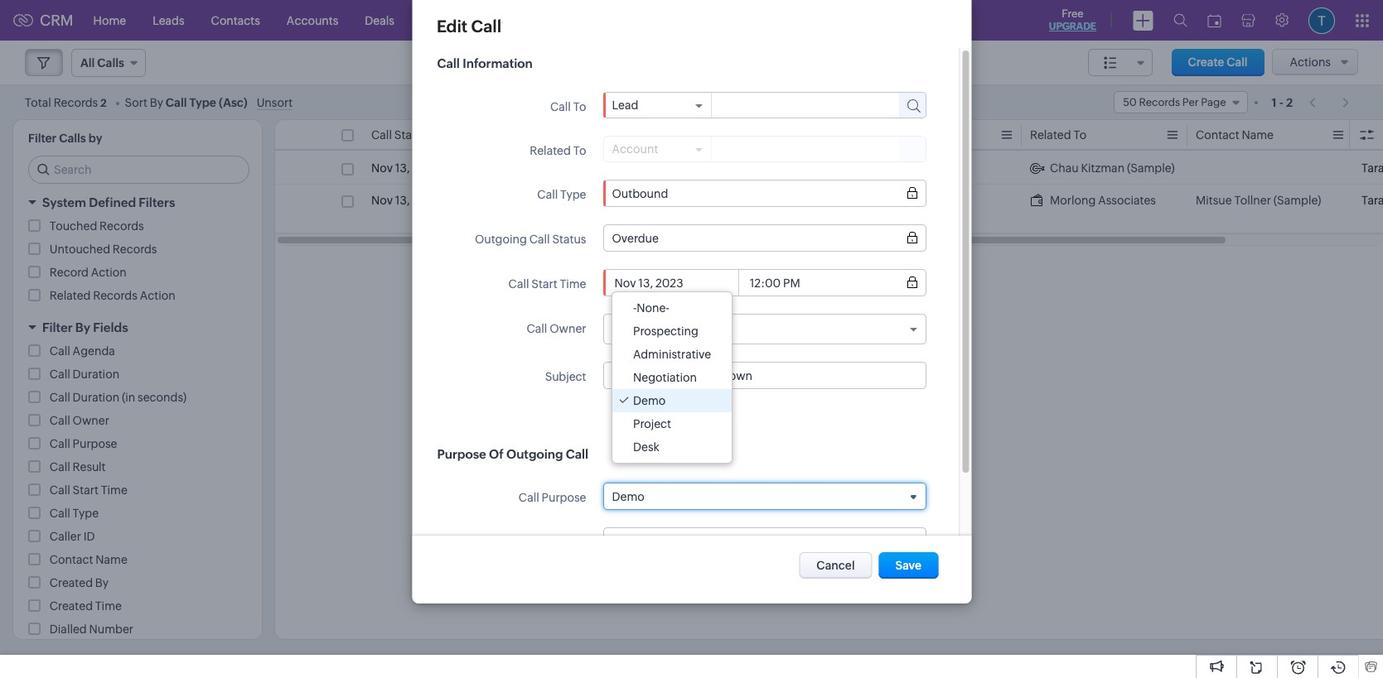Task type: describe. For each thing, give the bounding box(es) containing it.
0 horizontal spatial call owner
[[50, 414, 109, 428]]

up
[[575, 162, 589, 175]]

create
[[1188, 56, 1225, 69]]

number
[[89, 623, 133, 637]]

0 vertical spatial duration
[[887, 128, 934, 142]]

caller id
[[50, 530, 95, 544]]

call inside call type *
[[703, 128, 723, 141]]

system defined filters button
[[13, 188, 262, 217]]

lead inside row group
[[618, 162, 644, 175]]

0 vertical spatial related
[[1030, 128, 1071, 142]]

accounts
[[287, 14, 338, 27]]

create call button
[[1172, 49, 1264, 76]]

actions
[[1290, 56, 1331, 69]]

time up the number at the bottom of page
[[95, 600, 122, 613]]

calls
[[59, 132, 86, 145]]

(sample) for mitsue tollner (sample)
[[1274, 194, 1322, 207]]

associates
[[1098, 194, 1156, 207]]

filter calls by
[[28, 132, 102, 145]]

created for created time
[[50, 600, 93, 613]]

unsort
[[257, 96, 293, 109]]

dialled
[[50, 623, 87, 637]]

0 vertical spatial outgoing
[[474, 233, 527, 246]]

call inside call scheduled with mitsue tollner (sample)
[[537, 194, 558, 207]]

account
[[612, 143, 658, 156]]

time up nov 13, 2023 12:24 pm
[[423, 128, 449, 142]]

project
[[633, 417, 671, 431]]

1 vertical spatial contact
[[50, 554, 93, 567]]

of
[[489, 448, 503, 462]]

created time
[[50, 600, 122, 613]]

call to
[[550, 100, 586, 114]]

records for untouched
[[113, 243, 157, 256]]

seconds)
[[138, 391, 187, 404]]

1 horizontal spatial call start time
[[371, 128, 449, 142]]

outbound for lead
[[703, 162, 759, 175]]

edit call
[[437, 17, 502, 36]]

follow
[[537, 162, 573, 175]]

contacts link
[[198, 0, 273, 40]]

id
[[83, 530, 95, 544]]

tara for morlong associates
[[1362, 194, 1383, 207]]

(in
[[122, 391, 135, 404]]

agenda
[[73, 345, 115, 358]]

related records action
[[50, 289, 175, 303]]

1 vertical spatial outgoing
[[506, 448, 563, 462]]

2 for total records 2
[[100, 97, 107, 109]]

desk
[[633, 441, 660, 454]]

total records 2
[[25, 96, 107, 109]]

with for up
[[592, 162, 615, 175]]

morlong
[[1050, 194, 1096, 207]]

created by
[[50, 577, 109, 590]]

status
[[552, 233, 586, 246]]

sort by call type (asc)
[[125, 96, 248, 109]]

1 vertical spatial call duration
[[50, 368, 119, 381]]

type left (asc)
[[189, 96, 216, 109]]

none-
[[637, 301, 670, 315]]

records for related
[[93, 289, 137, 303]]

0 horizontal spatial contact name
[[50, 554, 127, 567]]

1 horizontal spatial -
[[1279, 96, 1284, 109]]

1 vertical spatial name
[[96, 554, 127, 567]]

mitsue inside call scheduled with mitsue tollner (sample)
[[645, 194, 681, 207]]

12:00
[[443, 194, 474, 207]]

kitzman
[[1081, 162, 1125, 175]]

fields
[[93, 321, 128, 335]]

information
[[462, 56, 532, 70]]

type down up
[[560, 188, 586, 201]]

created for created by
[[50, 577, 93, 590]]

2 mitsue from the left
[[1196, 194, 1232, 207]]

nov 13, 2023 12:24 pm
[[371, 162, 491, 175]]

0 vertical spatial lead
[[612, 99, 638, 112]]

0 vertical spatial related to
[[1030, 128, 1087, 142]]

0 vertical spatial to
[[573, 100, 586, 114]]

administrative
[[633, 348, 711, 361]]

call result
[[50, 461, 106, 474]]

upgrade
[[1049, 21, 1097, 32]]

1 horizontal spatial by
[[95, 577, 109, 590]]

negotiation
[[633, 371, 697, 384]]

2 for 1 - 2
[[1286, 96, 1293, 109]]

pm for nov 13, 2023 12:24 pm
[[474, 162, 491, 175]]

1 vertical spatial to
[[1074, 128, 1087, 142]]

-none-
[[633, 301, 670, 315]]

tara schultz
[[612, 322, 677, 336]]

record
[[50, 266, 89, 279]]

outgoing call status
[[474, 233, 586, 246]]

demo inside tree
[[633, 394, 666, 407]]

2 horizontal spatial purpose
[[541, 491, 586, 505]]

(sample) inside call scheduled with mitsue tollner (sample)
[[576, 211, 624, 224]]

scheduled
[[560, 194, 617, 207]]

2023 for 12:00
[[412, 194, 440, 207]]

(asc)
[[219, 96, 248, 109]]

1 horizontal spatial call type
[[537, 188, 586, 201]]

call 
[[1362, 128, 1383, 142]]

13, for nov 13, 2023 12:00 pm
[[395, 194, 410, 207]]

nov 13, 2023 12:00 pm
[[371, 194, 493, 207]]

call inside button
[[1227, 56, 1248, 69]]

mitsue tollner (sample) link
[[1196, 192, 1322, 209]]

touched
[[50, 220, 97, 233]]

overdue
[[612, 232, 658, 245]]

tara for chau kitzman (sample)
[[1362, 162, 1383, 175]]

outbound for mitsue
[[703, 194, 759, 207]]

1 vertical spatial duration
[[73, 368, 119, 381]]

1 - 2
[[1272, 96, 1293, 109]]

pm for nov 13, 2023 12:00 pm
[[476, 194, 493, 207]]

2023 for 12:24
[[412, 162, 440, 175]]

1 horizontal spatial purpose
[[437, 448, 486, 462]]

home
[[93, 14, 126, 27]]

1 vertical spatial demo
[[612, 490, 644, 504]]

filters
[[139, 196, 175, 210]]

leads link
[[139, 0, 198, 40]]

tasks link
[[408, 0, 464, 40]]

*
[[753, 123, 760, 143]]

0 vertical spatial start
[[394, 128, 420, 142]]

result
[[73, 461, 106, 474]]

time down status
[[559, 278, 586, 291]]

by for call
[[150, 96, 163, 109]]

free upgrade
[[1049, 7, 1097, 32]]

1 horizontal spatial action
[[140, 289, 175, 303]]

time down the result
[[101, 484, 127, 497]]

records for total
[[54, 96, 98, 109]]

record action
[[50, 266, 126, 279]]

1 horizontal spatial tollner
[[1234, 194, 1271, 207]]

morlong associates
[[1050, 194, 1156, 207]]

chau kitzman (sample) link
[[1030, 160, 1175, 177]]

Demo field
[[612, 490, 917, 504]]

13, for nov 13, 2023 12:24 pm
[[395, 162, 410, 175]]

type up "id"
[[73, 507, 99, 521]]

0 vertical spatial subject
[[537, 128, 578, 142]]

1 vertical spatial call type
[[50, 507, 99, 521]]



Task type: vqa. For each thing, say whether or not it's contained in the screenshot.
middle Related
yes



Task type: locate. For each thing, give the bounding box(es) containing it.
records
[[54, 96, 98, 109], [100, 220, 144, 233], [113, 243, 157, 256], [93, 289, 137, 303]]

call type down the follow
[[537, 188, 586, 201]]

free
[[1062, 7, 1084, 20]]

related down record
[[50, 289, 91, 303]]

schultz
[[637, 322, 677, 336]]

0 horizontal spatial name
[[96, 554, 127, 567]]

13, up nov 13, 2023 12:00 pm
[[395, 162, 410, 175]]

call type *
[[703, 123, 760, 143]]

accounts link
[[273, 0, 352, 40]]

name down 1 on the right top of page
[[1242, 128, 1274, 142]]

call purpose down purpose of outgoing call
[[518, 491, 586, 505]]

purpose of outgoing call
[[437, 448, 588, 462]]

0 vertical spatial call duration
[[864, 128, 934, 142]]

by up created time
[[95, 577, 109, 590]]

leads
[[153, 14, 185, 27]]

1 vertical spatial -
[[633, 301, 637, 315]]

2 horizontal spatial start
[[531, 278, 557, 291]]

0 vertical spatial created
[[50, 577, 93, 590]]

0 horizontal spatial purpose
[[73, 438, 117, 451]]

Outbound field
[[612, 187, 917, 200]]

2
[[1286, 96, 1293, 109], [100, 97, 107, 109]]

0 vertical spatial tara
[[1362, 162, 1383, 175]]

Lead field
[[612, 99, 702, 112]]

tollner inside call scheduled with mitsue tollner (sample)
[[537, 211, 574, 224]]

1 vertical spatial related
[[529, 144, 571, 157]]

1 vertical spatial call start time
[[508, 278, 586, 291]]

tasks
[[421, 14, 450, 27]]

nov
[[371, 162, 393, 175], [371, 194, 393, 207]]

with up overdue
[[619, 194, 642, 207]]

nov for nov 13, 2023 12:24 pm
[[371, 162, 393, 175]]

call duration
[[864, 128, 934, 142], [50, 368, 119, 381]]

meetings
[[477, 14, 527, 27]]

demo down desk
[[612, 490, 644, 504]]

2023 left 12:24
[[412, 162, 440, 175]]

filter by fields
[[42, 321, 128, 335]]

tree containing -none-
[[612, 292, 732, 463]]

Overdue field
[[612, 232, 917, 245]]

None text field
[[711, 93, 884, 116]]

1 horizontal spatial contact
[[1196, 128, 1240, 142]]

1 horizontal spatial contact name
[[1196, 128, 1274, 142]]

outgoing
[[474, 233, 527, 246], [506, 448, 563, 462]]

follow up with lead link
[[537, 160, 644, 177]]

1 horizontal spatial with
[[619, 194, 642, 207]]

lead
[[612, 99, 638, 112], [618, 162, 644, 175]]

filter for filter calls by
[[28, 132, 56, 145]]

meetings link
[[464, 0, 540, 40]]

deals
[[365, 14, 394, 27]]

start up nov 13, 2023 12:24 pm
[[394, 128, 420, 142]]

records down touched records
[[113, 243, 157, 256]]

2 horizontal spatial (sample)
[[1274, 194, 1322, 207]]

call purpose up the result
[[50, 438, 117, 451]]

action up filter by fields dropdown button
[[140, 289, 175, 303]]

chau
[[1050, 162, 1079, 175]]

created up "dialled"
[[50, 600, 93, 613]]

total
[[25, 96, 51, 109]]

0 horizontal spatial call duration
[[50, 368, 119, 381]]

- up tara schultz
[[633, 301, 637, 315]]

2 vertical spatial start
[[73, 484, 99, 497]]

2 vertical spatial tara
[[612, 322, 635, 336]]

name
[[1242, 128, 1274, 142], [96, 554, 127, 567]]

by right the sort
[[150, 96, 163, 109]]

1 horizontal spatial call purpose
[[518, 491, 586, 505]]

sort
[[125, 96, 147, 109]]

row group
[[275, 153, 1383, 234]]

system
[[42, 196, 86, 210]]

1 vertical spatial nov
[[371, 194, 393, 207]]

lead up account
[[612, 99, 638, 112]]

contact down create call button at right top
[[1196, 128, 1240, 142]]

purpose left of
[[437, 448, 486, 462]]

1 horizontal spatial call owner
[[526, 322, 586, 336]]

related to up chau
[[1030, 128, 1087, 142]]

2 inside total records 2
[[100, 97, 107, 109]]

by inside dropdown button
[[75, 321, 90, 335]]

records for touched
[[100, 220, 144, 233]]

0 horizontal spatial by
[[75, 321, 90, 335]]

2 vertical spatial related
[[50, 289, 91, 303]]

1 vertical spatial call purpose
[[518, 491, 586, 505]]

1 vertical spatial pm
[[476, 194, 493, 207]]

0 vertical spatial nov
[[371, 162, 393, 175]]

purpose up the result
[[73, 438, 117, 451]]

None text field
[[612, 369, 917, 383]]

call scheduled with mitsue tollner (sample)
[[537, 194, 681, 224]]

1 horizontal spatial owner
[[549, 322, 586, 336]]

morlong associates link
[[1030, 192, 1156, 209]]

0 vertical spatial filter
[[28, 132, 56, 145]]

2 vertical spatial duration
[[73, 391, 119, 404]]

1 13, from the top
[[395, 162, 410, 175]]

1 vertical spatial by
[[75, 321, 90, 335]]

0 horizontal spatial call purpose
[[50, 438, 117, 451]]

1 horizontal spatial start
[[394, 128, 420, 142]]

contact down the caller id on the bottom of the page
[[50, 554, 93, 567]]

0 vertical spatial tollner
[[1234, 194, 1271, 207]]

call start time down the result
[[50, 484, 127, 497]]

crm
[[40, 12, 73, 29]]

1 vertical spatial start
[[531, 278, 557, 291]]

call scheduled with mitsue tollner (sample) link
[[537, 192, 686, 225]]

pm right 12:00
[[476, 194, 493, 207]]

outgoing left status
[[474, 233, 527, 246]]

1 vertical spatial owner
[[73, 414, 109, 428]]

2023
[[412, 162, 440, 175], [412, 194, 440, 207]]

system defined filters
[[42, 196, 175, 210]]

related up chau
[[1030, 128, 1071, 142]]

0 vertical spatial name
[[1242, 128, 1274, 142]]

type
[[189, 96, 216, 109], [726, 128, 752, 141], [560, 188, 586, 201], [73, 507, 99, 521]]

1 vertical spatial lead
[[618, 162, 644, 175]]

duration
[[887, 128, 934, 142], [73, 368, 119, 381], [73, 391, 119, 404]]

deals link
[[352, 0, 408, 40]]

1 vertical spatial tara
[[1362, 194, 1383, 207]]

1 vertical spatial (sample)
[[1274, 194, 1322, 207]]

0 vertical spatial action
[[91, 266, 126, 279]]

outbound down call type *
[[703, 162, 759, 175]]

records up fields
[[93, 289, 137, 303]]

0 vertical spatial call type
[[537, 188, 586, 201]]

2 vertical spatial to
[[573, 144, 586, 157]]

outbound
[[703, 162, 759, 175], [612, 187, 668, 200], [703, 194, 759, 207]]

1 horizontal spatial related
[[529, 144, 571, 157]]

2 vertical spatial call start time
[[50, 484, 127, 497]]

tollner
[[1234, 194, 1271, 207], [537, 211, 574, 224]]

1 vertical spatial created
[[50, 600, 93, 613]]

outbound down account
[[612, 187, 668, 200]]

- right 1 on the right top of page
[[1279, 96, 1284, 109]]

0 vertical spatial owner
[[549, 322, 586, 336]]

1 vertical spatial call owner
[[50, 414, 109, 428]]

1 vertical spatial subject
[[545, 370, 586, 384]]

1 vertical spatial filter
[[42, 321, 73, 335]]

Account field
[[612, 143, 702, 156]]

call agenda
[[50, 345, 115, 358]]

call duration (in seconds)
[[50, 391, 187, 404]]

2 vertical spatial by
[[95, 577, 109, 590]]

mitsue tollner (sample)
[[1196, 194, 1322, 207]]

2 left the sort
[[100, 97, 107, 109]]

contact
[[1196, 128, 1240, 142], [50, 554, 93, 567]]

1 2023 from the top
[[412, 162, 440, 175]]

1
[[1272, 96, 1277, 109]]

caller
[[50, 530, 81, 544]]

filter by fields button
[[13, 313, 262, 342]]

records down defined
[[100, 220, 144, 233]]

untouched records
[[50, 243, 157, 256]]

related to up the follow
[[529, 144, 586, 157]]

type left *
[[726, 128, 752, 141]]

nov down nov 13, 2023 12:24 pm
[[371, 194, 393, 207]]

nov for nov 13, 2023 12:00 pm
[[371, 194, 393, 207]]

owner down call duration (in seconds)
[[73, 414, 109, 428]]

0 horizontal spatial owner
[[73, 414, 109, 428]]

row group containing nov 13, 2023 12:24 pm
[[275, 153, 1383, 234]]

call start time
[[371, 128, 449, 142], [508, 278, 586, 291], [50, 484, 127, 497]]

navigation
[[1301, 90, 1358, 114]]

action up related records action
[[91, 266, 126, 279]]

2 right 1 on the right top of page
[[1286, 96, 1293, 109]]

lead down account
[[618, 162, 644, 175]]

purpose
[[73, 438, 117, 451], [437, 448, 486, 462], [541, 491, 586, 505]]

Search text field
[[29, 157, 249, 183]]

create call
[[1188, 56, 1248, 69]]

1 vertical spatial action
[[140, 289, 175, 303]]

chau kitzman (sample)
[[1050, 162, 1175, 175]]

owner left tara schultz
[[549, 322, 586, 336]]

by up call agenda
[[75, 321, 90, 335]]

1 horizontal spatial name
[[1242, 128, 1274, 142]]

call information
[[437, 56, 532, 70]]

mitsue
[[645, 194, 681, 207], [1196, 194, 1232, 207]]

2023 left 12:00
[[412, 194, 440, 207]]

by for fields
[[75, 321, 90, 335]]

1 vertical spatial 2023
[[412, 194, 440, 207]]

0 horizontal spatial related
[[50, 289, 91, 303]]

outgoing right of
[[506, 448, 563, 462]]

with for scheduled
[[619, 194, 642, 207]]

(sample) for chau kitzman (sample)
[[1127, 162, 1175, 175]]

2 horizontal spatial call start time
[[508, 278, 586, 291]]

start down outgoing call status
[[531, 278, 557, 291]]

1 nov from the top
[[371, 162, 393, 175]]

0 vertical spatial 13,
[[395, 162, 410, 175]]

13,
[[395, 162, 410, 175], [395, 194, 410, 207]]

0 horizontal spatial -
[[633, 301, 637, 315]]

0 horizontal spatial call start time
[[50, 484, 127, 497]]

demo up project
[[633, 394, 666, 407]]

follow up with lead
[[537, 162, 644, 175]]

0 horizontal spatial tollner
[[537, 211, 574, 224]]

2 horizontal spatial related
[[1030, 128, 1071, 142]]

crm link
[[13, 12, 73, 29]]

dialled number
[[50, 623, 133, 637]]

0 vertical spatial (sample)
[[1127, 162, 1175, 175]]

0 horizontal spatial with
[[592, 162, 615, 175]]

with inside call scheduled with mitsue tollner (sample)
[[619, 194, 642, 207]]

1 vertical spatial 13,
[[395, 194, 410, 207]]

tree
[[612, 292, 732, 463]]

all
[[592, 130, 604, 140]]

filter
[[28, 132, 56, 145], [42, 321, 73, 335]]

created up created time
[[50, 577, 93, 590]]

demo
[[633, 394, 666, 407], [612, 490, 644, 504]]

by
[[150, 96, 163, 109], [75, 321, 90, 335], [95, 577, 109, 590]]

filter inside filter by fields dropdown button
[[42, 321, 73, 335]]

related up the follow
[[529, 144, 571, 157]]

- inside tree
[[633, 301, 637, 315]]

untouched
[[50, 243, 110, 256]]

call start time up nov 13, 2023 12:24 pm
[[371, 128, 449, 142]]

touched records
[[50, 220, 144, 233]]

1 vertical spatial related to
[[529, 144, 586, 157]]

None button
[[799, 553, 872, 579], [879, 553, 938, 579], [799, 553, 872, 579], [879, 553, 938, 579]]

0 vertical spatial contact name
[[1196, 128, 1274, 142]]

1 created from the top
[[50, 577, 93, 590]]

type inside call type *
[[726, 128, 752, 141]]

0 horizontal spatial mitsue
[[645, 194, 681, 207]]

1 horizontal spatial 2
[[1286, 96, 1293, 109]]

home link
[[80, 0, 139, 40]]

by
[[89, 132, 102, 145]]

0 horizontal spatial action
[[91, 266, 126, 279]]

edit
[[437, 17, 468, 36]]

2 13, from the top
[[395, 194, 410, 207]]

0 vertical spatial -
[[1279, 96, 1284, 109]]

start down the result
[[73, 484, 99, 497]]

call start time down outgoing call status
[[508, 278, 586, 291]]

2 created from the top
[[50, 600, 93, 613]]

purpose down purpose of outgoing call
[[541, 491, 586, 505]]

with right up
[[592, 162, 615, 175]]

filter up call agenda
[[42, 321, 73, 335]]

filter left calls
[[28, 132, 56, 145]]

1 vertical spatial tollner
[[537, 211, 574, 224]]

0 horizontal spatial contact
[[50, 554, 93, 567]]

records up calls
[[54, 96, 98, 109]]

prospecting
[[633, 324, 699, 338]]

0 horizontal spatial call type
[[50, 507, 99, 521]]

0 horizontal spatial related to
[[529, 144, 586, 157]]

nov up nov 13, 2023 12:00 pm
[[371, 162, 393, 175]]

call type up the caller id on the bottom of the page
[[50, 507, 99, 521]]

to
[[573, 100, 586, 114], [1074, 128, 1087, 142], [573, 144, 586, 157]]

0 vertical spatial with
[[592, 162, 615, 175]]

outbound up overdue field
[[703, 194, 759, 207]]

contact name down 1 on the right top of page
[[1196, 128, 1274, 142]]

name up created by at the left of page
[[96, 554, 127, 567]]

2 2023 from the top
[[412, 194, 440, 207]]

created
[[50, 577, 93, 590], [50, 600, 93, 613]]

2 nov from the top
[[371, 194, 393, 207]]

related to
[[1030, 128, 1087, 142], [529, 144, 586, 157]]

filter for filter by fields
[[42, 321, 73, 335]]

13, down nov 13, 2023 12:24 pm
[[395, 194, 410, 207]]

1 horizontal spatial mitsue
[[1196, 194, 1232, 207]]

contact name
[[1196, 128, 1274, 142], [50, 554, 127, 567]]

0 vertical spatial pm
[[474, 162, 491, 175]]

-
[[1279, 96, 1284, 109], [633, 301, 637, 315]]

defined
[[89, 196, 136, 210]]

contact name down "id"
[[50, 554, 127, 567]]

1 horizontal spatial call duration
[[864, 128, 934, 142]]

12:24
[[443, 162, 471, 175]]

0 vertical spatial call purpose
[[50, 438, 117, 451]]

with inside follow up with lead link
[[592, 162, 615, 175]]

0 vertical spatial by
[[150, 96, 163, 109]]

2 horizontal spatial by
[[150, 96, 163, 109]]

0 vertical spatial call owner
[[526, 322, 586, 336]]

pm right 12:24
[[474, 162, 491, 175]]

1 mitsue from the left
[[645, 194, 681, 207]]



